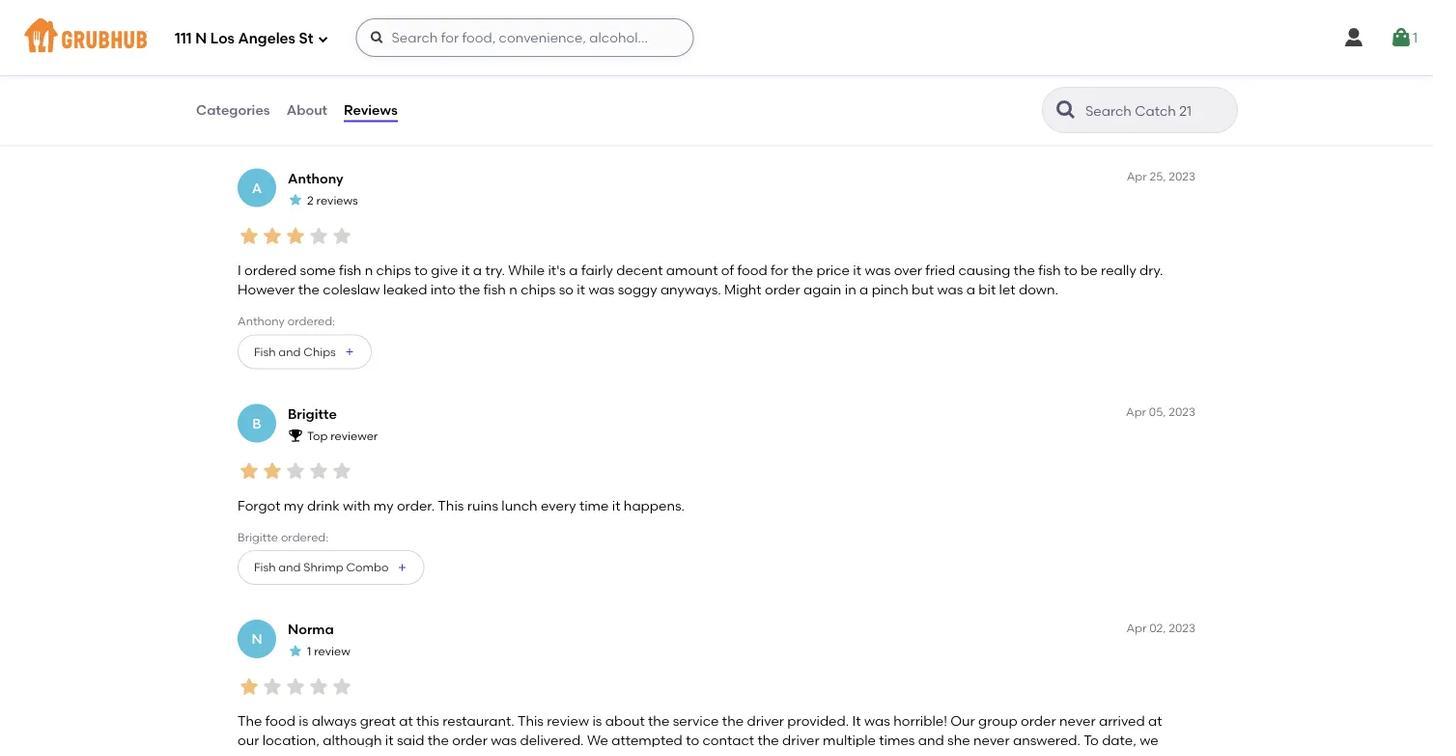 Task type: vqa. For each thing, say whether or not it's contained in the screenshot.
bottom Ready in 15–25 min
no



Task type: describe. For each thing, give the bounding box(es) containing it.
los
[[210, 30, 235, 47]]

it right give
[[461, 262, 470, 278]]

order inside i ordered some fish n chips to give it a try. while it's a fairly decent amount of food for the price it was over fried causing the fish to be really dry. however the coleslaw leaked into the fish n chips so it was soggy anyways. might order again in a pinch but was a bit let down.
[[765, 281, 800, 298]]

fish and chips button for food.
[[238, 99, 372, 134]]

every
[[541, 497, 576, 514]]

05,
[[1149, 405, 1166, 419]]

2 at from the left
[[1148, 713, 1162, 729]]

apr for fried
[[1127, 170, 1147, 184]]

let
[[999, 281, 1016, 298]]

group
[[978, 713, 1018, 729]]

be
[[1081, 262, 1098, 278]]

said
[[397, 733, 424, 747]]

to left "be."
[[663, 46, 676, 62]]

service
[[673, 713, 719, 729]]

into
[[431, 281, 456, 298]]

might
[[724, 281, 762, 298]]

2 reviews
[[307, 193, 358, 207]]

fairly
[[581, 262, 613, 278]]

like
[[571, 46, 593, 62]]

2 good from the left
[[314, 46, 351, 62]]

the up down.
[[1014, 262, 1035, 278]]

was right the it
[[864, 713, 890, 729]]

delivered.
[[520, 733, 584, 747]]

order.
[[397, 497, 435, 514]]

while
[[508, 262, 545, 278]]

plus icon image for brigitte
[[396, 562, 408, 574]]

date,
[[1102, 733, 1136, 747]]

0 vertical spatial plus icon image
[[344, 111, 355, 122]]

apr 02, 2023
[[1126, 621, 1196, 635]]

dry.
[[1140, 262, 1163, 278]]

trophy icon image
[[288, 428, 303, 443]]

decent
[[616, 262, 663, 278]]

1 svg image from the left
[[1342, 26, 1365, 49]]

reviews button
[[343, 75, 399, 145]]

combo
[[346, 561, 389, 575]]

causing
[[958, 262, 1010, 278]]

miles ordered:
[[238, 79, 316, 93]]

25,
[[1150, 170, 1166, 184]]

the right for
[[792, 262, 813, 278]]

prices.
[[355, 46, 398, 62]]

be.
[[679, 46, 700, 62]]

svg image inside 1 button
[[1390, 26, 1413, 49]]

chips for some
[[304, 345, 336, 359]]

1 review
[[307, 645, 350, 659]]

used
[[628, 46, 659, 62]]

about
[[286, 102, 327, 118]]

anthony for anthony ordered:
[[238, 315, 285, 329]]

happens.
[[624, 497, 685, 514]]

anthony ordered:
[[238, 315, 335, 329]]

contact
[[702, 733, 754, 747]]

really
[[1101, 262, 1136, 278]]

our
[[950, 713, 975, 729]]

the up attempted
[[648, 713, 670, 729]]

reviewer
[[330, 429, 378, 443]]

drink
[[307, 497, 340, 514]]

attempted
[[612, 733, 683, 747]]

brigitte ordered:
[[238, 530, 329, 544]]

was down "fairly"
[[588, 281, 614, 298]]

chips for good
[[304, 109, 336, 123]]

in
[[845, 281, 856, 298]]

categories button
[[195, 75, 271, 145]]

about button
[[286, 75, 328, 145]]

0 horizontal spatial chips
[[376, 262, 411, 278]]

ruins
[[467, 497, 498, 514]]

for
[[771, 262, 788, 278]]

bit
[[979, 281, 996, 298]]

the down this
[[428, 733, 449, 747]]

plus icon image for anthony
[[344, 346, 355, 358]]

price
[[816, 262, 850, 278]]

try.
[[485, 262, 505, 278]]

although
[[323, 733, 382, 747]]

1 button
[[1390, 20, 1418, 55]]

a right 'it's'
[[569, 262, 578, 278]]

the
[[238, 713, 262, 729]]

1 for 1 review
[[307, 645, 311, 659]]

anyways.
[[660, 281, 721, 298]]

2
[[307, 193, 314, 207]]

0 horizontal spatial fish
[[339, 262, 361, 278]]

1 vertical spatial n
[[251, 631, 262, 647]]

arrived
[[1099, 713, 1145, 729]]

2 2023 from the top
[[1169, 405, 1196, 419]]

food inside the food is always great at this restaurant. this review is about the service the  driver provided. it was horrible!  our group order never arrived at our location, although it said the order was delivered. we attempted to contact the driver multiple times and she never answered.  to date, w
[[265, 713, 295, 729]]

2 vertical spatial order
[[452, 733, 488, 747]]

she
[[947, 733, 970, 747]]

over
[[894, 262, 922, 278]]

this
[[416, 713, 439, 729]]

again
[[803, 281, 842, 298]]

111 n los angeles st
[[175, 30, 313, 47]]

great
[[360, 713, 396, 729]]

fish for anthony
[[254, 345, 276, 359]]

answered.
[[1013, 733, 1081, 747]]

the down some
[[298, 281, 320, 298]]

review inside the food is always great at this restaurant. this review is about the service the  driver provided. it was horrible!  our group order never arrived at our location, although it said the order was delivered. we attempted to contact the driver multiple times and she never answered.  to date, w
[[547, 713, 589, 729]]

we
[[587, 733, 608, 747]]

1 fish from the top
[[254, 109, 276, 123]]

1 horizontal spatial chips
[[521, 281, 556, 298]]

better
[[528, 46, 568, 62]]

1 my from the left
[[284, 497, 304, 514]]

to inside the food is always great at this restaurant. this review is about the service the  driver provided. it was horrible!  our group order never arrived at our location, although it said the order was delivered. we attempted to contact the driver multiple times and she never answered.  to date, w
[[686, 733, 699, 747]]

they
[[596, 46, 624, 62]]

fish and shrimp combo button
[[238, 550, 424, 585]]

our
[[238, 733, 259, 747]]

horrible!
[[893, 713, 947, 729]]

2 my from the left
[[374, 497, 394, 514]]

top reviewer
[[307, 429, 378, 443]]

a
[[252, 180, 262, 196]]



Task type: locate. For each thing, give the bounding box(es) containing it.
02,
[[1149, 621, 1166, 635]]

n up coleslaw
[[365, 262, 373, 278]]

anthony down the however
[[238, 315, 285, 329]]

0 horizontal spatial svg image
[[1342, 26, 1365, 49]]

review
[[314, 645, 350, 659], [547, 713, 589, 729]]

2 chips from the top
[[304, 345, 336, 359]]

this up delivered.
[[517, 713, 544, 729]]

was down restaurant.
[[491, 733, 517, 747]]

2023
[[1169, 170, 1196, 184], [1169, 405, 1196, 419], [1169, 621, 1196, 635]]

0 vertical spatial brigitte
[[288, 406, 337, 422]]

0 vertical spatial fish and chips button
[[238, 99, 372, 134]]

and
[[278, 109, 301, 123], [278, 345, 301, 359], [278, 561, 301, 575], [918, 733, 944, 747]]

and down anthony ordered: on the left top of page
[[278, 345, 301, 359]]

3 2023 from the top
[[1169, 621, 1196, 635]]

plus icon image right combo
[[396, 562, 408, 574]]

2 vertical spatial 2023
[[1169, 621, 1196, 635]]

0 vertical spatial anthony
[[288, 170, 344, 187]]

plus icon image right about button
[[344, 111, 355, 122]]

with
[[343, 497, 370, 514]]

fish and chips
[[254, 109, 336, 123], [254, 345, 336, 359]]

0 horizontal spatial n
[[195, 30, 207, 47]]

and for ordered
[[278, 345, 301, 359]]

1 good from the left
[[238, 46, 274, 62]]

1 vertical spatial order
[[1021, 713, 1056, 729]]

Search Catch 21 search field
[[1083, 101, 1231, 120]]

time
[[579, 497, 609, 514]]

but
[[912, 281, 934, 298]]

1 horizontal spatial n
[[509, 281, 517, 298]]

never down the group
[[973, 733, 1010, 747]]

reviews
[[344, 102, 398, 118]]

1 horizontal spatial is
[[592, 713, 602, 729]]

1 vertical spatial plus icon image
[[344, 346, 355, 358]]

1 at from the left
[[399, 713, 413, 729]]

1 vertical spatial n
[[509, 281, 517, 298]]

multiple
[[823, 733, 876, 747]]

2 is from the left
[[592, 713, 602, 729]]

down.
[[1019, 281, 1058, 298]]

anthony up "2"
[[288, 170, 344, 187]]

3 fish from the top
[[254, 561, 276, 575]]

the right contact at the bottom of page
[[758, 733, 779, 747]]

fish and chips for ordered
[[254, 345, 336, 359]]

0 horizontal spatial food
[[265, 713, 295, 729]]

0 horizontal spatial n
[[365, 262, 373, 278]]

lunch
[[502, 497, 538, 514]]

2 fish and chips button from the top
[[238, 335, 372, 369]]

2023 for at
[[1169, 621, 1196, 635]]

1 horizontal spatial anthony
[[288, 170, 344, 187]]

1 horizontal spatial 1
[[1413, 29, 1418, 46]]

0 horizontal spatial order
[[452, 733, 488, 747]]

this
[[438, 497, 464, 514], [517, 713, 544, 729]]

0 vertical spatial this
[[438, 497, 464, 514]]

my left the drink
[[284, 497, 304, 514]]

fish up down.
[[1038, 262, 1061, 278]]

1 2023 from the top
[[1169, 170, 1196, 184]]

2 apr from the top
[[1126, 405, 1146, 419]]

0 vertical spatial chips
[[376, 262, 411, 278]]

was down fried
[[937, 281, 963, 298]]

111
[[175, 30, 192, 47]]

shrimp
[[304, 561, 343, 575]]

the food is always great at this restaurant. this review is about the service the  driver provided. it was horrible!  our group order never arrived at our location, although it said the order was delivered. we attempted to contact the driver multiple times and she never answered.  to date, w
[[238, 713, 1171, 747]]

forgot
[[238, 497, 281, 514]]

fish and chips down anthony ordered: on the left top of page
[[254, 345, 336, 359]]

2023 right 05,
[[1169, 405, 1196, 419]]

0 vertical spatial 2023
[[1169, 170, 1196, 184]]

restaurant.
[[443, 713, 514, 729]]

at up said
[[399, 713, 413, 729]]

chips
[[376, 262, 411, 278], [521, 281, 556, 298]]

1 fish and chips from the top
[[254, 109, 336, 123]]

0 vertical spatial driver
[[747, 713, 784, 729]]

1 vertical spatial 1
[[307, 645, 311, 659]]

a right in
[[860, 281, 868, 298]]

always
[[312, 713, 357, 729]]

fish and chips button
[[238, 99, 372, 134], [238, 335, 372, 369]]

and inside the food is always great at this restaurant. this review is about the service the  driver provided. it was horrible!  our group order never arrived at our location, although it said the order was delivered. we attempted to contact the driver multiple times and she never answered.  to date, w
[[918, 733, 944, 747]]

order down for
[[765, 281, 800, 298]]

1 vertical spatial ordered:
[[288, 315, 335, 329]]

plus icon image inside fish and shrimp combo button
[[396, 562, 408, 574]]

to down service
[[686, 733, 699, 747]]

it left said
[[385, 733, 394, 747]]

miles
[[238, 79, 266, 93]]

at right arrived
[[1148, 713, 1162, 729]]

chips up leaked
[[376, 262, 411, 278]]

star icon image
[[330, 9, 353, 32], [288, 192, 303, 208], [238, 224, 261, 248], [261, 224, 284, 248], [284, 224, 307, 248], [307, 224, 330, 248], [330, 224, 353, 248], [238, 460, 261, 483], [261, 460, 284, 483], [284, 460, 307, 483], [307, 460, 330, 483], [330, 460, 353, 483], [288, 643, 303, 659], [238, 676, 261, 699], [261, 676, 284, 699], [284, 676, 307, 699], [307, 676, 330, 699], [330, 676, 353, 699]]

and down the horrible! on the right of page
[[918, 733, 944, 747]]

1 horizontal spatial order
[[765, 281, 800, 298]]

1 horizontal spatial at
[[1148, 713, 1162, 729]]

1 horizontal spatial svg image
[[1390, 26, 1413, 49]]

fish and chips down miles ordered:
[[254, 109, 336, 123]]

fish and shrimp combo
[[254, 561, 389, 575]]

1 horizontal spatial this
[[517, 713, 544, 729]]

fish and chips for food.
[[254, 109, 336, 123]]

1 vertical spatial chips
[[521, 281, 556, 298]]

categories
[[196, 102, 270, 118]]

0 vertical spatial food
[[737, 262, 767, 278]]

fish down miles ordered:
[[254, 109, 276, 123]]

to left give
[[414, 262, 428, 278]]

1 vertical spatial apr
[[1126, 405, 1146, 419]]

1 for 1
[[1413, 29, 1418, 46]]

this left the ruins
[[438, 497, 464, 514]]

wish
[[401, 46, 432, 62]]

0 horizontal spatial anthony
[[238, 315, 285, 329]]

some
[[300, 262, 336, 278]]

food up location, at the bottom left of the page
[[265, 713, 295, 729]]

svg image
[[369, 30, 385, 45], [317, 33, 329, 45]]

0 vertical spatial 1
[[1413, 29, 1418, 46]]

ordered: up about at the left top of the page
[[268, 79, 316, 93]]

norma
[[288, 621, 334, 638]]

a
[[473, 262, 482, 278], [569, 262, 578, 278], [860, 281, 868, 298], [966, 281, 975, 298]]

2 svg image from the left
[[1390, 26, 1413, 49]]

location,
[[262, 733, 320, 747]]

reviews
[[316, 193, 358, 207]]

2 vertical spatial fish
[[254, 561, 276, 575]]

fish
[[339, 262, 361, 278], [1038, 262, 1061, 278], [483, 281, 506, 298]]

of
[[721, 262, 734, 278]]

i ordered some fish n chips to give it a try. while it's a fairly decent amount of food for the price it was over fried causing the fish to be really dry. however the coleslaw leaked into the fish n chips so it was soggy anyways. might order again in a pinch but was a bit let down.
[[238, 262, 1163, 298]]

good up miles
[[238, 46, 274, 62]]

0 horizontal spatial brigitte
[[238, 530, 278, 544]]

0 horizontal spatial 1
[[307, 645, 311, 659]]

the right the into
[[459, 281, 480, 298]]

driver up contact at the bottom of page
[[747, 713, 784, 729]]

pinch
[[872, 281, 908, 298]]

2 fish and chips from the top
[[254, 345, 336, 359]]

to left the be
[[1064, 262, 1077, 278]]

0 horizontal spatial never
[[973, 733, 1010, 747]]

the
[[792, 262, 813, 278], [1014, 262, 1035, 278], [298, 281, 320, 298], [459, 281, 480, 298], [648, 713, 670, 729], [722, 713, 744, 729], [428, 733, 449, 747], [758, 733, 779, 747]]

1 horizontal spatial good
[[314, 46, 351, 62]]

0 horizontal spatial this
[[438, 497, 464, 514]]

my
[[284, 497, 304, 514], [374, 497, 394, 514]]

0 vertical spatial apr
[[1127, 170, 1147, 184]]

2 horizontal spatial fish
[[1038, 262, 1061, 278]]

portions
[[436, 46, 489, 62]]

about
[[605, 713, 645, 729]]

so
[[559, 281, 574, 298]]

svg image right the st
[[317, 33, 329, 45]]

1 vertical spatial never
[[973, 733, 1010, 747]]

Search for food, convenience, alcohol... search field
[[356, 18, 694, 57]]

0 vertical spatial fish and chips
[[254, 109, 336, 123]]

apr left 02, in the bottom of the page
[[1126, 621, 1147, 635]]

svg image
[[1342, 26, 1365, 49], [1390, 26, 1413, 49]]

0 horizontal spatial is
[[299, 713, 308, 729]]

0 vertical spatial n
[[365, 262, 373, 278]]

1 vertical spatial this
[[517, 713, 544, 729]]

it inside the food is always great at this restaurant. this review is about the service the  driver provided. it was horrible!  our group order never arrived at our location, although it said the order was delivered. we attempted to contact the driver multiple times and she never answered.  to date, w
[[385, 733, 394, 747]]

apr left 25,
[[1127, 170, 1147, 184]]

1 chips from the top
[[304, 109, 336, 123]]

2 vertical spatial apr
[[1126, 621, 1147, 635]]

driver
[[747, 713, 784, 729], [782, 733, 820, 747]]

fish and chips button for ordered
[[238, 335, 372, 369]]

2 vertical spatial plus icon image
[[396, 562, 408, 574]]

plus icon image down coleslaw
[[344, 346, 355, 358]]

1 horizontal spatial food
[[737, 262, 767, 278]]

0 vertical spatial review
[[314, 645, 350, 659]]

give
[[431, 262, 458, 278]]

1 is from the left
[[299, 713, 308, 729]]

n left norma
[[251, 631, 262, 647]]

times
[[879, 733, 915, 747]]

2023 right 25,
[[1169, 170, 1196, 184]]

amount
[[666, 262, 718, 278]]

and down the "brigitte ordered:"
[[278, 561, 301, 575]]

1 vertical spatial brigitte
[[238, 530, 278, 544]]

1 horizontal spatial svg image
[[369, 30, 385, 45]]

0 vertical spatial order
[[765, 281, 800, 298]]

search icon image
[[1055, 98, 1078, 122]]

0 vertical spatial n
[[195, 30, 207, 47]]

apr left 05,
[[1126, 405, 1146, 419]]

is up location, at the bottom left of the page
[[299, 713, 308, 729]]

review up delivered.
[[547, 713, 589, 729]]

order down restaurant.
[[452, 733, 488, 747]]

apr
[[1127, 170, 1147, 184], [1126, 405, 1146, 419], [1126, 621, 1147, 635]]

fish down the try.
[[483, 281, 506, 298]]

1 apr from the top
[[1127, 170, 1147, 184]]

ordered: up fish and shrimp combo at the bottom left of page
[[281, 530, 329, 544]]

food inside i ordered some fish n chips to give it a try. while it's a fairly decent amount of food for the price it was over fried causing the fish to be really dry. however the coleslaw leaked into the fish n chips so it was soggy anyways. might order again in a pinch but was a bit let down.
[[737, 262, 767, 278]]

1 horizontal spatial n
[[251, 631, 262, 647]]

is up 'we'
[[592, 713, 602, 729]]

good food. good prices. wish portions were better like they used to be.
[[238, 46, 700, 62]]

order up 'answered.'
[[1021, 713, 1056, 729]]

chips down while
[[521, 281, 556, 298]]

was up pinch
[[865, 262, 891, 278]]

and for food.
[[278, 109, 301, 123]]

1 horizontal spatial fish
[[483, 281, 506, 298]]

provided.
[[787, 713, 849, 729]]

2 fish from the top
[[254, 345, 276, 359]]

ordered: down coleslaw
[[288, 315, 335, 329]]

1 vertical spatial food
[[265, 713, 295, 729]]

it
[[852, 713, 861, 729]]

1 horizontal spatial review
[[547, 713, 589, 729]]

svg image up prices.
[[369, 30, 385, 45]]

0 horizontal spatial good
[[238, 46, 274, 62]]

st
[[299, 30, 313, 47]]

a left 'bit'
[[966, 281, 975, 298]]

1 vertical spatial fish
[[254, 345, 276, 359]]

brigitte down forgot
[[238, 530, 278, 544]]

0 vertical spatial chips
[[304, 109, 336, 123]]

food.
[[278, 46, 311, 62]]

1
[[1413, 29, 1418, 46], [307, 645, 311, 659]]

n inside main navigation navigation
[[195, 30, 207, 47]]

1 vertical spatial anthony
[[238, 315, 285, 329]]

n right 111
[[195, 30, 207, 47]]

0 horizontal spatial at
[[399, 713, 413, 729]]

a left the try.
[[473, 262, 482, 278]]

0 horizontal spatial review
[[314, 645, 350, 659]]

0 vertical spatial fish
[[254, 109, 276, 123]]

2 horizontal spatial order
[[1021, 713, 1056, 729]]

0 vertical spatial never
[[1059, 713, 1096, 729]]

top
[[307, 429, 328, 443]]

brigitte up top
[[288, 406, 337, 422]]

to
[[663, 46, 676, 62], [414, 262, 428, 278], [1064, 262, 1077, 278], [686, 733, 699, 747]]

forgot my drink with my order. this ruins lunch every time it happens.
[[238, 497, 685, 514]]

1 horizontal spatial brigitte
[[288, 406, 337, 422]]

ordered: for my
[[281, 530, 329, 544]]

brigitte
[[288, 406, 337, 422], [238, 530, 278, 544]]

1 horizontal spatial never
[[1059, 713, 1096, 729]]

2023 right 02, in the bottom of the page
[[1169, 621, 1196, 635]]

good
[[238, 46, 274, 62], [314, 46, 351, 62]]

fish and chips button down miles ordered:
[[238, 99, 372, 134]]

0 horizontal spatial my
[[284, 497, 304, 514]]

3 apr from the top
[[1126, 621, 1147, 635]]

it right so
[[577, 281, 585, 298]]

chips down anthony ordered: on the left top of page
[[304, 345, 336, 359]]

and down miles ordered:
[[278, 109, 301, 123]]

fish down the "brigitte ordered:"
[[254, 561, 276, 575]]

food up might
[[737, 262, 767, 278]]

it right time
[[612, 497, 620, 514]]

1 vertical spatial 2023
[[1169, 405, 1196, 419]]

never
[[1059, 713, 1096, 729], [973, 733, 1010, 747]]

1 vertical spatial driver
[[782, 733, 820, 747]]

were
[[493, 46, 525, 62]]

fish inside button
[[254, 561, 276, 575]]

the up contact at the bottom of page
[[722, 713, 744, 729]]

1 vertical spatial chips
[[304, 345, 336, 359]]

to
[[1084, 733, 1099, 747]]

0 horizontal spatial svg image
[[317, 33, 329, 45]]

soggy
[[618, 281, 657, 298]]

brigitte for brigitte
[[288, 406, 337, 422]]

anthony for anthony
[[288, 170, 344, 187]]

it's
[[548, 262, 566, 278]]

1 vertical spatial fish and chips
[[254, 345, 336, 359]]

1 horizontal spatial my
[[374, 497, 394, 514]]

plus icon image
[[344, 111, 355, 122], [344, 346, 355, 358], [396, 562, 408, 574]]

n down while
[[509, 281, 517, 298]]

this inside the food is always great at this restaurant. this review is about the service the  driver provided. it was horrible!  our group order never arrived at our location, although it said the order was delivered. we attempted to contact the driver multiple times and she never answered.  to date, w
[[517, 713, 544, 729]]

good right the st
[[314, 46, 351, 62]]

chips
[[304, 109, 336, 123], [304, 345, 336, 359]]

and for my
[[278, 561, 301, 575]]

driver down provided.
[[782, 733, 820, 747]]

fish
[[254, 109, 276, 123], [254, 345, 276, 359], [254, 561, 276, 575]]

fish up coleslaw
[[339, 262, 361, 278]]

apr for at
[[1126, 621, 1147, 635]]

angeles
[[238, 30, 295, 47]]

chips left "reviews" button
[[304, 109, 336, 123]]

1 fish and chips button from the top
[[238, 99, 372, 134]]

0 vertical spatial ordered:
[[268, 79, 316, 93]]

however
[[238, 281, 295, 298]]

1 vertical spatial review
[[547, 713, 589, 729]]

brigitte for brigitte ordered:
[[238, 530, 278, 544]]

ordered: for ordered
[[288, 315, 335, 329]]

it up in
[[853, 262, 861, 278]]

apr 25, 2023
[[1127, 170, 1196, 184]]

1 inside button
[[1413, 29, 1418, 46]]

fish and chips button down anthony ordered: on the left top of page
[[238, 335, 372, 369]]

ordered: for food.
[[268, 79, 316, 93]]

never up to
[[1059, 713, 1096, 729]]

my right "with"
[[374, 497, 394, 514]]

1 vertical spatial fish and chips button
[[238, 335, 372, 369]]

2 vertical spatial ordered:
[[281, 530, 329, 544]]

fish for brigitte
[[254, 561, 276, 575]]

fish down anthony ordered: on the left top of page
[[254, 345, 276, 359]]

and inside button
[[278, 561, 301, 575]]

2023 for fried
[[1169, 170, 1196, 184]]

review down norma
[[314, 645, 350, 659]]

at
[[399, 713, 413, 729], [1148, 713, 1162, 729]]

main navigation navigation
[[0, 0, 1433, 75]]

fried
[[925, 262, 955, 278]]



